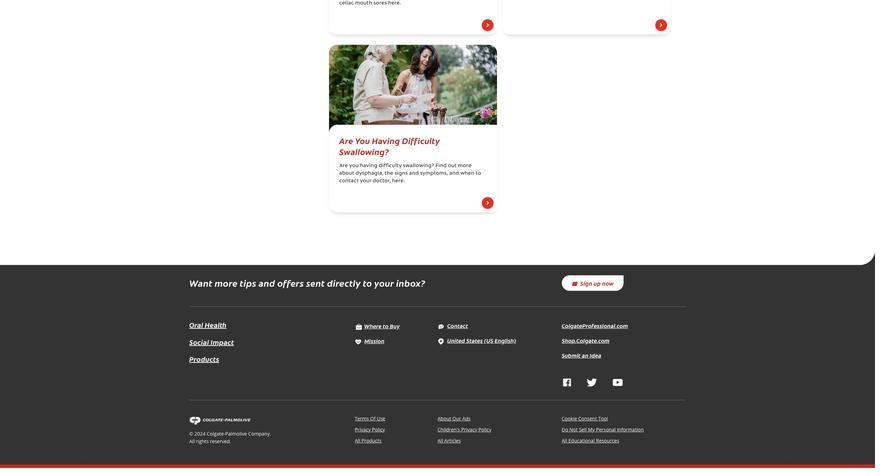 Task type: describe. For each thing, give the bounding box(es) containing it.
sent
[[306, 277, 325, 290]]

are you having difficulty swallowing? find out more about dysphagia, the signs and symptoms, and when to contact your doctor, here.
[[340, 164, 482, 184]]

are for are you having difficulty swallowing? find out more about dysphagia, the signs and symptoms, and when to contact your doctor, here.
[[340, 164, 348, 169]]

contact
[[448, 323, 468, 330]]

difficulty
[[402, 135, 440, 147]]

use
[[377, 416, 386, 422]]

do not sell my personal information
[[562, 427, 644, 433]]

cookie consent tool
[[562, 416, 608, 422]]

all products
[[355, 438, 382, 445]]

2024
[[195, 431, 206, 438]]

all articles
[[438, 438, 461, 445]]

1 vertical spatial your
[[375, 277, 394, 290]]

twitter image
[[587, 379, 597, 387]]

(us
[[485, 337, 494, 345]]

1 vertical spatial to
[[363, 277, 373, 290]]

united states (us english)
[[448, 337, 517, 345]]

all for all articles
[[438, 438, 443, 445]]

english)
[[495, 337, 517, 345]]

about our ads link
[[438, 416, 471, 422]]

youtube image
[[613, 379, 623, 387]]

oral health
[[189, 321, 227, 330]]

1 policy from the left
[[372, 427, 385, 433]]

© 2024 colgate-palmolive company. all rights reserved.
[[189, 431, 271, 445]]

©
[[189, 431, 193, 438]]

oral
[[189, 321, 203, 330]]

submit
[[562, 352, 581, 360]]

where to buy
[[364, 323, 400, 330]]

personal
[[597, 427, 616, 433]]

0 horizontal spatial and
[[259, 277, 275, 290]]

colgate-
[[207, 431, 225, 438]]

about
[[340, 171, 355, 177]]

social impact
[[189, 338, 234, 347]]

submit an idea link
[[562, 352, 602, 360]]

not
[[570, 427, 578, 433]]

sign
[[581, 280, 593, 287]]

social impact link
[[189, 337, 234, 348]]

children's privacy policy
[[438, 427, 492, 433]]

terms of use link
[[355, 416, 386, 422]]

1 privacy from the left
[[355, 427, 371, 433]]

to inside are you having difficulty swallowing? find out more about dysphagia, the signs and symptoms, and when to contact your doctor, here.
[[476, 171, 482, 177]]

united
[[448, 337, 466, 345]]

products link
[[189, 354, 219, 365]]

where to buy link
[[355, 323, 400, 330]]

0 horizontal spatial products
[[189, 355, 219, 364]]

contact link
[[438, 323, 468, 330]]

all educational resources
[[562, 438, 620, 445]]

swallowing?
[[340, 146, 389, 158]]

signs
[[395, 171, 408, 177]]

buy
[[390, 323, 400, 330]]

the
[[385, 171, 394, 177]]

offers
[[278, 277, 304, 290]]

are for are you having difficulty swallowing?
[[340, 135, 353, 147]]

having
[[372, 135, 400, 147]]

cookie consent tool link
[[562, 416, 608, 422]]

here.
[[393, 179, 405, 184]]

privacy policy link
[[355, 427, 385, 433]]

states
[[467, 337, 483, 345]]

colgateprofessional.com link
[[562, 323, 629, 330]]

all inside © 2024 colgate-palmolive company. all rights reserved.
[[189, 439, 195, 445]]

having
[[360, 164, 378, 169]]

articles
[[445, 438, 461, 445]]

shop.colgate.com
[[562, 337, 610, 345]]

children's
[[438, 427, 460, 433]]

all for all products
[[355, 438, 361, 445]]

now
[[603, 280, 614, 287]]

swallowing?
[[403, 164, 435, 169]]

up
[[594, 280, 601, 287]]

social
[[189, 338, 209, 347]]

sign up now link
[[562, 276, 624, 291]]



Task type: locate. For each thing, give the bounding box(es) containing it.
to right directly
[[363, 277, 373, 290]]

1 vertical spatial are
[[340, 164, 348, 169]]

about
[[438, 416, 452, 422]]

company.
[[249, 431, 271, 438]]

0 vertical spatial to
[[476, 171, 482, 177]]

sign up now
[[581, 280, 614, 287]]

more inside are you having difficulty swallowing? find out more about dysphagia, the signs and symptoms, and when to contact your doctor, here.
[[458, 164, 472, 169]]

2 privacy from the left
[[462, 427, 478, 433]]

1 horizontal spatial products
[[362, 438, 382, 445]]

reserved.
[[210, 439, 231, 445]]

1 horizontal spatial more
[[458, 164, 472, 169]]

products down privacy policy
[[362, 438, 382, 445]]

submit an idea
[[562, 352, 602, 360]]

2 policy from the left
[[479, 427, 492, 433]]

information
[[618, 427, 644, 433]]

doctor,
[[373, 179, 391, 184]]

2 vertical spatial to
[[383, 323, 389, 330]]

privacy
[[355, 427, 371, 433], [462, 427, 478, 433]]

of
[[371, 416, 376, 422]]

are inside are you having difficulty swallowing?
[[340, 135, 353, 147]]

2 horizontal spatial and
[[450, 171, 460, 177]]

contact
[[340, 179, 359, 184]]

our
[[453, 416, 462, 422]]

1 horizontal spatial your
[[375, 277, 394, 290]]

0 vertical spatial are
[[340, 135, 353, 147]]

shop.colgate.com link
[[562, 337, 610, 345]]

all down ©
[[189, 439, 195, 445]]

0 vertical spatial more
[[458, 164, 472, 169]]

0 vertical spatial products
[[189, 355, 219, 364]]

do not sell my personal information link
[[562, 427, 644, 433]]

out
[[448, 164, 457, 169]]

want
[[189, 277, 213, 290]]

all for all educational resources
[[562, 438, 568, 445]]

0 horizontal spatial policy
[[372, 427, 385, 433]]

directly
[[327, 277, 361, 290]]

idea
[[590, 352, 602, 360]]

health
[[205, 321, 227, 330]]

1 horizontal spatial privacy
[[462, 427, 478, 433]]

privacy policy
[[355, 427, 385, 433]]

policy
[[372, 427, 385, 433], [479, 427, 492, 433]]

do
[[562, 427, 569, 433]]

resources
[[597, 438, 620, 445]]

your
[[360, 179, 372, 184], [375, 277, 394, 290]]

tips
[[240, 277, 257, 290]]

privacy down ads
[[462, 427, 478, 433]]

about our ads
[[438, 416, 471, 422]]

children's privacy policy link
[[438, 427, 492, 433]]

impact
[[211, 338, 234, 347]]

more up when
[[458, 164, 472, 169]]

2 horizontal spatial to
[[476, 171, 482, 177]]

rounded corner image
[[861, 250, 876, 266]]

and
[[409, 171, 419, 177], [450, 171, 460, 177], [259, 277, 275, 290]]

are you having difficulty swallowing?
[[340, 135, 440, 158]]

find
[[436, 164, 447, 169]]

1 horizontal spatial to
[[383, 323, 389, 330]]

your left inbox?
[[375, 277, 394, 290]]

mission link
[[355, 338, 385, 345]]

0 horizontal spatial to
[[363, 277, 373, 290]]

to left buy
[[383, 323, 389, 330]]

inbox?
[[396, 277, 426, 290]]

to
[[476, 171, 482, 177], [363, 277, 373, 290], [383, 323, 389, 330]]

tool
[[599, 416, 608, 422]]

all down privacy policy
[[355, 438, 361, 445]]

facebook image
[[563, 379, 572, 387]]

and down out
[[450, 171, 460, 177]]

1 are from the top
[[340, 135, 353, 147]]

0 vertical spatial your
[[360, 179, 372, 184]]

products down social
[[189, 355, 219, 364]]

1 horizontal spatial and
[[409, 171, 419, 177]]

rights
[[196, 439, 209, 445]]

you
[[355, 135, 370, 147]]

cookie
[[562, 416, 578, 422]]

mission
[[365, 338, 385, 345]]

and right tips at the bottom left of the page
[[259, 277, 275, 290]]

to right when
[[476, 171, 482, 177]]

all educational resources link
[[562, 438, 620, 445]]

are left you
[[340, 135, 353, 147]]

you
[[350, 164, 359, 169]]

2 are from the top
[[340, 164, 348, 169]]

an
[[582, 352, 589, 360]]

all left articles at the bottom right of page
[[438, 438, 443, 445]]

and down the swallowing? at left
[[409, 171, 419, 177]]

are up about
[[340, 164, 348, 169]]

all
[[355, 438, 361, 445], [438, 438, 443, 445], [562, 438, 568, 445], [189, 439, 195, 445]]

0 horizontal spatial more
[[215, 277, 238, 290]]

when
[[461, 171, 475, 177]]

my
[[589, 427, 595, 433]]

1 vertical spatial more
[[215, 277, 238, 290]]

0 horizontal spatial privacy
[[355, 427, 371, 433]]

sell
[[579, 427, 587, 433]]

all down do
[[562, 438, 568, 445]]

privacy down terms
[[355, 427, 371, 433]]

difficulty
[[379, 164, 402, 169]]

symptoms,
[[420, 171, 449, 177]]

terms of use
[[355, 416, 386, 422]]

oral health link
[[189, 321, 227, 330]]

more left tips at the bottom left of the page
[[215, 277, 238, 290]]

all articles link
[[438, 438, 461, 445]]

dysphagia,
[[356, 171, 384, 177]]

terms
[[355, 416, 369, 422]]

1 vertical spatial products
[[362, 438, 382, 445]]

your inside are you having difficulty swallowing? find out more about dysphagia, the signs and symptoms, and when to contact your doctor, here.
[[360, 179, 372, 184]]

your down 'dysphagia,'
[[360, 179, 372, 184]]

more
[[458, 164, 472, 169], [215, 277, 238, 290]]

are inside are you having difficulty swallowing? find out more about dysphagia, the signs and symptoms, and when to contact your doctor, here.
[[340, 164, 348, 169]]

where
[[364, 323, 382, 330]]

0 horizontal spatial your
[[360, 179, 372, 184]]

ads
[[463, 416, 471, 422]]

palmolive
[[225, 431, 247, 438]]

want more tips and offers sent directly to your inbox?
[[189, 277, 426, 290]]

colgateprofessional.com
[[562, 323, 629, 330]]

1 horizontal spatial policy
[[479, 427, 492, 433]]



Task type: vqa. For each thing, say whether or not it's contained in the screenshot.
Optic
no



